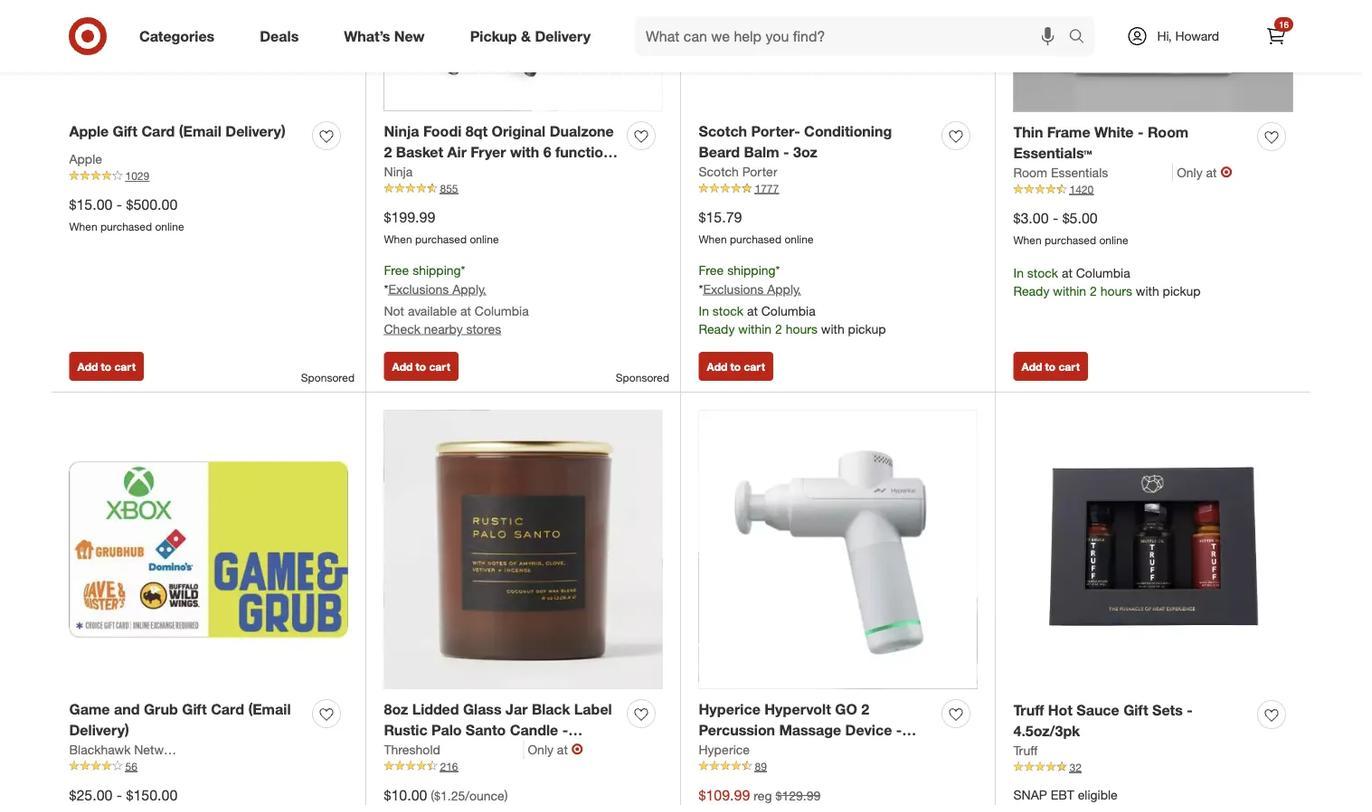 Task type: describe. For each thing, give the bounding box(es) containing it.
855
[[440, 182, 458, 195]]

add for $3.00
[[1022, 360, 1043, 373]]

columbia for free shipping * * exclusions apply. in stock at  columbia ready within 2 hours with pickup
[[762, 303, 816, 318]]

in inside "free shipping * * exclusions apply. in stock at  columbia ready within 2 hours with pickup"
[[699, 303, 709, 318]]

check
[[384, 321, 421, 337]]

categories link
[[124, 16, 237, 56]]

only at ¬ for room
[[1178, 164, 1233, 181]]

purchased inside $15.00 - $500.00 when purchased online
[[100, 220, 152, 233]]

purchased inside $15.79 when purchased online
[[730, 232, 782, 246]]

$1.25
[[434, 788, 465, 804]]

only at ¬ for black
[[528, 741, 584, 758]]

essentials™
[[1014, 144, 1093, 162]]

to for $199.99
[[416, 360, 426, 373]]

room inside thin frame white - room essentials™
[[1148, 124, 1189, 141]]

truff for truff
[[1014, 743, 1038, 758]]

ready inside "free shipping * * exclusions apply. in stock at  columbia ready within 2 hours with pickup"
[[699, 321, 735, 337]]

cart for $15.79
[[744, 360, 765, 373]]

- inside $3.00 - $5.00 when purchased online
[[1053, 209, 1059, 227]]

8oz lidded glass jar black label rustic palo santo candle - threshold™
[[384, 701, 612, 760]]

add to cart for $199.99
[[392, 360, 451, 373]]

shipping for stock
[[728, 262, 776, 278]]

hi,
[[1158, 28, 1173, 44]]

cart for $199.99
[[429, 360, 451, 373]]

what's new
[[344, 27, 425, 45]]

$25.00
[[69, 787, 113, 804]]

ninja for ninja
[[384, 164, 413, 179]]

room essentials
[[1014, 164, 1109, 180]]

online inside $15.00 - $500.00 when purchased online
[[155, 220, 184, 233]]

hot
[[1049, 702, 1073, 719]]

free for free shipping * * exclusions apply. not available at columbia check nearby stores
[[384, 262, 409, 278]]

add to cart for $15.79
[[707, 360, 765, 373]]

$15.79 when purchased online
[[699, 208, 814, 246]]

new
[[394, 27, 425, 45]]

snap ebt eligible
[[1014, 787, 1118, 803]]

scotch porter
[[699, 164, 778, 179]]

hours inside in stock at  columbia ready within 2 hours with pickup
[[1101, 283, 1133, 299]]

cart for $3.00
[[1059, 360, 1080, 373]]

apple for apple gift card (email delivery)
[[69, 123, 109, 140]]

$109.99
[[699, 787, 751, 804]]

2 inside "free shipping * * exclusions apply. in stock at  columbia ready within 2 hours with pickup"
[[776, 321, 783, 337]]

* up not on the top left of the page
[[384, 281, 389, 297]]

in inside in stock at  columbia ready within 2 hours with pickup
[[1014, 265, 1024, 281]]

&
[[521, 27, 531, 45]]

56
[[125, 760, 137, 773]]

to for $15.79
[[731, 360, 741, 373]]

ebt
[[1051, 787, 1075, 803]]

available
[[408, 303, 457, 318]]

exclusions apply. link for stock
[[704, 281, 802, 297]]

and
[[114, 701, 140, 718]]

)
[[505, 788, 508, 804]]

free shipping * * exclusions apply. not available at columbia check nearby stores
[[384, 262, 529, 337]]

free shipping * * exclusions apply. in stock at  columbia ready within 2 hours with pickup
[[699, 262, 886, 337]]

ninja link
[[384, 163, 413, 181]]

exclusions apply. link for available
[[389, 281, 487, 297]]

$500.00
[[126, 196, 178, 214]]

hours inside "free shipping * * exclusions apply. in stock at  columbia ready within 2 hours with pickup"
[[786, 321, 818, 337]]

go
[[836, 701, 858, 718]]

8oz
[[384, 701, 408, 718]]

to for $15.00
[[101, 360, 111, 373]]

device
[[846, 721, 893, 739]]

* down $199.99 when purchased online
[[461, 262, 466, 278]]

add to cart button for $3.00
[[1014, 352, 1089, 381]]

white inside thin frame white - room essentials™
[[1095, 124, 1134, 141]]

- inside hyperice hypervolt go 2 percussion massage device - white
[[897, 721, 903, 739]]

when inside $15.79 when purchased online
[[699, 232, 727, 246]]

palo
[[432, 721, 462, 739]]

add to cart button for $15.00
[[69, 352, 144, 381]]

porter-
[[752, 123, 801, 140]]

16
[[1280, 19, 1290, 30]]

dz201
[[394, 164, 438, 182]]

hi, howard
[[1158, 28, 1220, 44]]

at inside "free shipping * * exclusions apply. in stock at  columbia ready within 2 hours with pickup"
[[747, 303, 758, 318]]

scotch for scotch porter- conditioning beard balm - 3oz
[[699, 123, 748, 140]]

apple for apple
[[69, 151, 102, 167]]

label
[[575, 701, 612, 718]]

stock inside in stock at  columbia ready within 2 hours with pickup
[[1028, 265, 1059, 281]]

white inside hyperice hypervolt go 2 percussion massage device - white
[[699, 742, 738, 760]]

stores
[[467, 321, 501, 337]]

categories
[[139, 27, 215, 45]]

at up 1420 link
[[1207, 164, 1218, 180]]

online inside $199.99 when purchased online
[[470, 232, 499, 246]]

exclusions for stock
[[704, 281, 764, 297]]

0 horizontal spatial gift
[[113, 123, 138, 140]]

- inside 8oz lidded glass jar black label rustic palo santo candle - threshold™
[[563, 721, 569, 739]]

$129.99
[[776, 788, 821, 804]]

add to cart for $3.00
[[1022, 360, 1080, 373]]

8qt
[[466, 123, 488, 140]]

thin frame white - room essentials™ link
[[1014, 122, 1251, 164]]

blackhawk network
[[69, 742, 182, 758]]

game
[[69, 701, 110, 718]]

$199.99
[[384, 208, 436, 226]]

rustic
[[384, 721, 428, 739]]

room inside 'link'
[[1014, 164, 1048, 180]]

56 link
[[69, 759, 348, 775]]

glass
[[463, 701, 502, 718]]

game and grub gift card (email delivery) link
[[69, 699, 305, 741]]

with inside "free shipping * * exclusions apply. in stock at  columbia ready within 2 hours with pickup"
[[822, 321, 845, 337]]

when inside $3.00 - $5.00 when purchased online
[[1014, 233, 1042, 247]]

shipping for available
[[413, 262, 461, 278]]

$199.99 when purchased online
[[384, 208, 499, 246]]

add for $15.00
[[77, 360, 98, 373]]

$15.00
[[69, 196, 113, 214]]

hypervolt
[[765, 701, 832, 718]]

truff for truff hot sauce gift sets - 4.5oz/3pk
[[1014, 702, 1045, 719]]

eligible
[[1078, 787, 1118, 803]]

blackhawk network link
[[69, 741, 182, 759]]

dualzone
[[550, 123, 614, 140]]

truff link
[[1014, 742, 1038, 760]]

- right $25.00
[[117, 787, 122, 804]]

$3.00 - $5.00 when purchased online
[[1014, 209, 1129, 247]]

stock inside "free shipping * * exclusions apply. in stock at  columbia ready within 2 hours with pickup"
[[713, 303, 744, 318]]

1777
[[755, 182, 779, 195]]

what's
[[344, 27, 390, 45]]

black
[[532, 701, 571, 718]]

(email inside the apple gift card (email delivery) link
[[179, 123, 222, 140]]

1029 link
[[69, 168, 348, 184]]

32
[[1070, 761, 1082, 774]]

216
[[440, 760, 458, 773]]

apple link
[[69, 150, 102, 168]]

columbia for free shipping * * exclusions apply. not available at columbia check nearby stores
[[475, 303, 529, 318]]

ninja foodi 8qt original dualzone 2  basket air fryer with 6 functions - dz201
[[384, 123, 620, 182]]

pickup & delivery
[[470, 27, 591, 45]]

89 link
[[699, 759, 978, 775]]

deals
[[260, 27, 299, 45]]

ready inside in stock at  columbia ready within 2 hours with pickup
[[1014, 283, 1050, 299]]

to for $3.00
[[1046, 360, 1056, 373]]

1420
[[1070, 183, 1094, 196]]

only for room
[[1178, 164, 1203, 180]]

cart for $15.00
[[114, 360, 136, 373]]

nearby
[[424, 321, 463, 337]]



Task type: locate. For each thing, give the bounding box(es) containing it.
only up 1420 link
[[1178, 164, 1203, 180]]

1 horizontal spatial card
[[211, 701, 244, 718]]

3 add to cart button from the left
[[699, 352, 774, 381]]

grub
[[144, 701, 178, 718]]

when down $199.99
[[384, 232, 412, 246]]

add to cart button for $199.99
[[384, 352, 459, 381]]

hyperice up percussion
[[699, 701, 761, 718]]

- inside ninja foodi 8qt original dualzone 2  basket air fryer with 6 functions - dz201
[[384, 164, 390, 182]]

(
[[431, 788, 434, 804]]

- right device
[[897, 721, 903, 739]]

4 add to cart button from the left
[[1014, 352, 1089, 381]]

0 vertical spatial with
[[510, 143, 540, 161]]

1 horizontal spatial sponsored
[[616, 371, 670, 384]]

1 vertical spatial scotch
[[699, 164, 739, 179]]

at down $15.79 when purchased online
[[747, 303, 758, 318]]

online down 855 link
[[470, 232, 499, 246]]

1 horizontal spatial only
[[1178, 164, 1203, 180]]

$10.00
[[384, 787, 428, 804]]

1 horizontal spatial free
[[699, 262, 724, 278]]

free down $15.79
[[699, 262, 724, 278]]

network
[[134, 742, 182, 758]]

within
[[1054, 283, 1087, 299], [739, 321, 772, 337]]

(email inside game and grub gift card (email delivery)
[[248, 701, 291, 718]]

room up 1420 link
[[1148, 124, 1189, 141]]

with inside in stock at  columbia ready within 2 hours with pickup
[[1136, 283, 1160, 299]]

exclusions down $15.79 when purchased online
[[704, 281, 764, 297]]

hyperice down percussion
[[699, 742, 750, 758]]

0 horizontal spatial shipping
[[413, 262, 461, 278]]

0 horizontal spatial ¬
[[572, 741, 584, 758]]

percussion
[[699, 721, 776, 739]]

delivery
[[535, 27, 591, 45]]

gift for truff
[[1124, 702, 1149, 719]]

truff down 4.5oz/3pk
[[1014, 743, 1038, 758]]

0 vertical spatial within
[[1054, 283, 1087, 299]]

1 horizontal spatial shipping
[[728, 262, 776, 278]]

1 to from the left
[[101, 360, 111, 373]]

(email up 1029 link
[[179, 123, 222, 140]]

1 vertical spatial pickup
[[849, 321, 886, 337]]

gift inside the truff hot sauce gift sets - 4.5oz/3pk
[[1124, 702, 1149, 719]]

only at ¬ down the candle
[[528, 741, 584, 758]]

1 apply. from the left
[[453, 281, 487, 297]]

exclusions inside "free shipping * * exclusions apply. in stock at  columbia ready within 2 hours with pickup"
[[704, 281, 764, 297]]

apply. for stores
[[453, 281, 487, 297]]

0 horizontal spatial exclusions apply. link
[[389, 281, 487, 297]]

apply. for 2
[[768, 281, 802, 297]]

hyperice
[[699, 701, 761, 718], [699, 742, 750, 758]]

online down $500.00
[[155, 220, 184, 233]]

$25.00 - $150.00
[[69, 787, 178, 804]]

columbia inside in stock at  columbia ready within 2 hours with pickup
[[1077, 265, 1131, 281]]

1 horizontal spatial columbia
[[762, 303, 816, 318]]

thin frame white - room essentials™ image
[[1014, 0, 1294, 112], [1014, 0, 1294, 112]]

beard
[[699, 143, 740, 161]]

free for free shipping * * exclusions apply. in stock at  columbia ready within 2 hours with pickup
[[699, 262, 724, 278]]

online inside $3.00 - $5.00 when purchased online
[[1100, 233, 1129, 247]]

scotch
[[699, 123, 748, 140], [699, 164, 739, 179]]

shipping inside free shipping * * exclusions apply. not available at columbia check nearby stores
[[413, 262, 461, 278]]

2 inside ninja foodi 8qt original dualzone 2  basket air fryer with 6 functions - dz201
[[384, 143, 392, 161]]

855 link
[[384, 181, 663, 197]]

* down $15.79 when purchased online
[[776, 262, 781, 278]]

2 apple from the top
[[69, 151, 102, 167]]

0 vertical spatial scotch
[[699, 123, 748, 140]]

0 horizontal spatial delivery)
[[69, 721, 129, 739]]

apply.
[[453, 281, 487, 297], [768, 281, 802, 297]]

ninja up basket
[[384, 123, 419, 140]]

(email
[[179, 123, 222, 140], [248, 701, 291, 718]]

at inside free shipping * * exclusions apply. not available at columbia check nearby stores
[[461, 303, 471, 318]]

3 cart from the left
[[744, 360, 765, 373]]

$150.00
[[126, 787, 178, 804]]

threshold link
[[384, 741, 524, 759]]

balm
[[744, 143, 780, 161]]

¬ down label
[[572, 741, 584, 758]]

add for $199.99
[[392, 360, 413, 373]]

scotch porter- conditioning beard balm - 3oz link
[[699, 121, 935, 163]]

1 vertical spatial apple
[[69, 151, 102, 167]]

2 hyperice from the top
[[699, 742, 750, 758]]

game and grub gift card (email delivery) image
[[69, 410, 348, 689], [69, 410, 348, 689]]

truff inside the truff hot sauce gift sets - 4.5oz/3pk
[[1014, 702, 1045, 719]]

1 vertical spatial ready
[[699, 321, 735, 337]]

purchased down $199.99
[[415, 232, 467, 246]]

gift inside game and grub gift card (email delivery)
[[182, 701, 207, 718]]

foodi
[[424, 123, 462, 140]]

2 add to cart from the left
[[392, 360, 451, 373]]

0 horizontal spatial stock
[[713, 303, 744, 318]]

gift right the grub
[[182, 701, 207, 718]]

apply. up stores at the left
[[453, 281, 487, 297]]

0 vertical spatial ready
[[1014, 283, 1050, 299]]

pickup inside in stock at  columbia ready within 2 hours with pickup
[[1163, 283, 1201, 299]]

truff hot sauce gift sets - 4.5oz/3pk image
[[1014, 410, 1294, 690], [1014, 410, 1294, 690]]

card up 56 'link'
[[211, 701, 244, 718]]

truff up 4.5oz/3pk
[[1014, 702, 1045, 719]]

1 horizontal spatial gift
[[182, 701, 207, 718]]

0 vertical spatial room
[[1148, 124, 1189, 141]]

apple gift card (email delivery) link
[[69, 121, 286, 142]]

- right sets
[[1188, 702, 1193, 719]]

- inside the truff hot sauce gift sets - 4.5oz/3pk
[[1188, 702, 1193, 719]]

1 vertical spatial ¬
[[572, 741, 584, 758]]

1 add from the left
[[77, 360, 98, 373]]

1 horizontal spatial apply.
[[768, 281, 802, 297]]

to
[[101, 360, 111, 373], [416, 360, 426, 373], [731, 360, 741, 373], [1046, 360, 1056, 373]]

add to cart button for $15.79
[[699, 352, 774, 381]]

- inside scotch porter- conditioning beard balm - 3oz
[[784, 143, 790, 161]]

only at ¬ up 1420 link
[[1178, 164, 1233, 181]]

white up room essentials 'link' on the right top
[[1095, 124, 1134, 141]]

card inside game and grub gift card (email delivery)
[[211, 701, 244, 718]]

0 horizontal spatial white
[[699, 742, 738, 760]]

exclusions up available
[[389, 281, 449, 297]]

0 vertical spatial ¬
[[1221, 164, 1233, 181]]

only down the candle
[[528, 742, 554, 758]]

threshold™
[[384, 742, 461, 760]]

reg
[[754, 788, 773, 804]]

1 horizontal spatial delivery)
[[226, 123, 286, 140]]

1 horizontal spatial pickup
[[1163, 283, 1201, 299]]

ninja foodi 8qt original dualzone 2  basket air fryer with 6 functions - dz201 image
[[384, 0, 663, 111], [384, 0, 663, 111]]

0 vertical spatial only at ¬
[[1178, 164, 1233, 181]]

2 free from the left
[[699, 262, 724, 278]]

sponsored for ninja foodi 8qt original dualzone 2  basket air fryer with 6 functions - dz201
[[616, 371, 670, 384]]

apply. down $15.79 when purchased online
[[768, 281, 802, 297]]

basket
[[396, 143, 444, 161]]

shipping up available
[[413, 262, 461, 278]]

1 vertical spatial (email
[[248, 701, 291, 718]]

scotch inside 'link'
[[699, 164, 739, 179]]

* down $15.79
[[699, 281, 704, 297]]

stock down $3.00 - $5.00 when purchased online
[[1028, 265, 1059, 281]]

2 sponsored from the left
[[616, 371, 670, 384]]

exclusions apply. link up available
[[389, 281, 487, 297]]

0 vertical spatial ninja
[[384, 123, 419, 140]]

¬ up 1420 link
[[1221, 164, 1233, 181]]

0 vertical spatial hyperice
[[699, 701, 761, 718]]

3oz
[[794, 143, 818, 161]]

apply. inside free shipping * * exclusions apply. not available at columbia check nearby stores
[[453, 281, 487, 297]]

1 vertical spatial white
[[699, 742, 738, 760]]

shipping down $15.79 when purchased online
[[728, 262, 776, 278]]

hyperice link
[[699, 741, 750, 759]]

purchased down $15.79
[[730, 232, 782, 246]]

0 horizontal spatial only
[[528, 742, 554, 758]]

threshold
[[384, 742, 441, 758]]

online inside $15.79 when purchased online
[[785, 232, 814, 246]]

$5.00
[[1063, 209, 1098, 227]]

when inside $199.99 when purchased online
[[384, 232, 412, 246]]

truff hot sauce gift sets - 4.5oz/3pk
[[1014, 702, 1193, 740]]

0 horizontal spatial (email
[[179, 123, 222, 140]]

search button
[[1061, 16, 1104, 60]]

1 apple from the top
[[69, 123, 109, 140]]

at down $3.00 - $5.00 when purchased online
[[1062, 265, 1073, 281]]

exclusions for available
[[389, 281, 449, 297]]

0 horizontal spatial room
[[1014, 164, 1048, 180]]

ninja for ninja foodi 8qt original dualzone 2  basket air fryer with 6 functions - dz201
[[384, 123, 419, 140]]

purchased
[[100, 220, 152, 233], [415, 232, 467, 246], [730, 232, 782, 246], [1045, 233, 1097, 247]]

2 truff from the top
[[1014, 743, 1038, 758]]

exclusions inside free shipping * * exclusions apply. not available at columbia check nearby stores
[[389, 281, 449, 297]]

exclusions apply. link down $15.79 when purchased online
[[704, 281, 802, 297]]

not
[[384, 303, 405, 318]]

1 horizontal spatial within
[[1054, 283, 1087, 299]]

columbia inside free shipping * * exclusions apply. not available at columbia check nearby stores
[[475, 303, 529, 318]]

1 hyperice from the top
[[699, 701, 761, 718]]

2 scotch from the top
[[699, 164, 739, 179]]

1 add to cart button from the left
[[69, 352, 144, 381]]

1 vertical spatial stock
[[713, 303, 744, 318]]

-
[[1138, 124, 1144, 141], [784, 143, 790, 161], [384, 164, 390, 182], [117, 196, 122, 214], [1053, 209, 1059, 227], [1188, 702, 1193, 719], [563, 721, 569, 739], [897, 721, 903, 739], [117, 787, 122, 804]]

1 vertical spatial truff
[[1014, 743, 1038, 758]]

2 add from the left
[[392, 360, 413, 373]]

pickup
[[470, 27, 517, 45]]

purchased down $500.00
[[100, 220, 152, 233]]

0 vertical spatial delivery)
[[226, 123, 286, 140]]

online up "free shipping * * exclusions apply. in stock at  columbia ready within 2 hours with pickup"
[[785, 232, 814, 246]]

1 horizontal spatial exclusions
[[704, 281, 764, 297]]

columbia down $3.00 - $5.00 when purchased online
[[1077, 265, 1131, 281]]

columbia down $15.79 when purchased online
[[762, 303, 816, 318]]

0 horizontal spatial only at ¬
[[528, 741, 584, 758]]

- inside $15.00 - $500.00 when purchased online
[[117, 196, 122, 214]]

hyperice for hyperice hypervolt go 2 percussion massage device - white
[[699, 701, 761, 718]]

ninja down basket
[[384, 164, 413, 179]]

4 cart from the left
[[1059, 360, 1080, 373]]

- left "3oz"
[[784, 143, 790, 161]]

0 vertical spatial card
[[142, 123, 175, 140]]

- right $3.00 on the right top
[[1053, 209, 1059, 227]]

0 horizontal spatial pickup
[[849, 321, 886, 337]]

howard
[[1176, 28, 1220, 44]]

What can we help you find? suggestions appear below search field
[[635, 16, 1074, 56]]

jar
[[506, 701, 528, 718]]

1 vertical spatial ninja
[[384, 164, 413, 179]]

8oz lidded glass jar black label rustic palo santo candle - threshold™ link
[[384, 699, 620, 760]]

4 add to cart from the left
[[1022, 360, 1080, 373]]

functions
[[556, 143, 620, 161]]

1 ninja from the top
[[384, 123, 419, 140]]

1 vertical spatial hours
[[786, 321, 818, 337]]

apple gift card (email delivery) image
[[69, 0, 348, 111], [69, 0, 348, 111]]

0 vertical spatial white
[[1095, 124, 1134, 141]]

add for $15.79
[[707, 360, 728, 373]]

$15.00 - $500.00 when purchased online
[[69, 196, 184, 233]]

fryer
[[471, 143, 506, 161]]

0 vertical spatial in
[[1014, 265, 1024, 281]]

columbia up stores at the left
[[475, 303, 529, 318]]

when inside $15.00 - $500.00 when purchased online
[[69, 220, 97, 233]]

1 horizontal spatial white
[[1095, 124, 1134, 141]]

*
[[461, 262, 466, 278], [776, 262, 781, 278], [384, 281, 389, 297], [699, 281, 704, 297]]

8oz lidded glass jar black label rustic palo santo candle - threshold™ image
[[384, 410, 663, 689], [384, 410, 663, 689]]

purchased inside $199.99 when purchased online
[[415, 232, 467, 246]]

add
[[77, 360, 98, 373], [392, 360, 413, 373], [707, 360, 728, 373], [1022, 360, 1043, 373]]

2 shipping from the left
[[728, 262, 776, 278]]

0 vertical spatial apple
[[69, 123, 109, 140]]

1 shipping from the left
[[413, 262, 461, 278]]

conditioning
[[805, 123, 892, 140]]

2 horizontal spatial columbia
[[1077, 265, 1131, 281]]

apply. inside "free shipping * * exclusions apply. in stock at  columbia ready within 2 hours with pickup"
[[768, 281, 802, 297]]

(email up 56 'link'
[[248, 701, 291, 718]]

scotch down beard
[[699, 164, 739, 179]]

pickup & delivery link
[[455, 16, 614, 56]]

free up not on the top left of the page
[[384, 262, 409, 278]]

scotch up beard
[[699, 123, 748, 140]]

0 horizontal spatial in
[[699, 303, 709, 318]]

¬ for 8oz lidded glass jar black label rustic palo santo candle - threshold™
[[572, 741, 584, 758]]

1 horizontal spatial hours
[[1101, 283, 1133, 299]]

1 horizontal spatial room
[[1148, 124, 1189, 141]]

apple up the apple link
[[69, 123, 109, 140]]

gift for game
[[182, 701, 207, 718]]

$10.00 ( $1.25 /ounce )
[[384, 787, 508, 804]]

in
[[1014, 265, 1024, 281], [699, 303, 709, 318]]

¬
[[1221, 164, 1233, 181], [572, 741, 584, 758]]

0 horizontal spatial columbia
[[475, 303, 529, 318]]

0 vertical spatial truff
[[1014, 702, 1045, 719]]

hyperice hypervolt go 2 percussion massage device - white image
[[699, 410, 978, 689], [699, 410, 978, 689]]

santo
[[466, 721, 506, 739]]

2 exclusions apply. link from the left
[[704, 281, 802, 297]]

1 vertical spatial only
[[528, 742, 554, 758]]

2 ninja from the top
[[384, 164, 413, 179]]

1 horizontal spatial with
[[822, 321, 845, 337]]

1029
[[125, 169, 149, 183]]

1 cart from the left
[[114, 360, 136, 373]]

1 vertical spatial card
[[211, 701, 244, 718]]

pickup inside "free shipping * * exclusions apply. in stock at  columbia ready within 2 hours with pickup"
[[849, 321, 886, 337]]

3 add from the left
[[707, 360, 728, 373]]

1 add to cart from the left
[[77, 360, 136, 373]]

sets
[[1153, 702, 1184, 719]]

room essentials link
[[1014, 164, 1174, 182]]

1 vertical spatial delivery)
[[69, 721, 129, 739]]

1 horizontal spatial in
[[1014, 265, 1024, 281]]

- right $15.00
[[117, 196, 122, 214]]

1 vertical spatial only at ¬
[[528, 741, 584, 758]]

delivery) up 1029 link
[[226, 123, 286, 140]]

sponsored for apple gift card (email delivery)
[[301, 371, 355, 384]]

hyperice hypervolt go 2 percussion massage device - white
[[699, 701, 903, 760]]

2 vertical spatial with
[[822, 321, 845, 337]]

delivery) up blackhawk
[[69, 721, 129, 739]]

free inside free shipping * * exclusions apply. not available at columbia check nearby stores
[[384, 262, 409, 278]]

delivery)
[[226, 123, 286, 140], [69, 721, 129, 739]]

- up 1420 link
[[1138, 124, 1144, 141]]

4 add from the left
[[1022, 360, 1043, 373]]

scotch for scotch porter
[[699, 164, 739, 179]]

hyperice inside hyperice hypervolt go 2 percussion massage device - white
[[699, 701, 761, 718]]

cart
[[114, 360, 136, 373], [429, 360, 451, 373], [744, 360, 765, 373], [1059, 360, 1080, 373]]

thin
[[1014, 124, 1044, 141]]

white down percussion
[[699, 742, 738, 760]]

0 vertical spatial hours
[[1101, 283, 1133, 299]]

1 vertical spatial within
[[739, 321, 772, 337]]

within inside "free shipping * * exclusions apply. in stock at  columbia ready within 2 hours with pickup"
[[739, 321, 772, 337]]

hyperice for hyperice
[[699, 742, 750, 758]]

0 horizontal spatial hours
[[786, 321, 818, 337]]

add to cart for $15.00
[[77, 360, 136, 373]]

1 horizontal spatial ¬
[[1221, 164, 1233, 181]]

1 exclusions from the left
[[389, 281, 449, 297]]

32 link
[[1014, 760, 1294, 776]]

stock down $15.79 when purchased online
[[713, 303, 744, 318]]

with inside ninja foodi 8qt original dualzone 2  basket air fryer with 6 functions - dz201
[[510, 143, 540, 161]]

0 vertical spatial pickup
[[1163, 283, 1201, 299]]

in stock at  columbia ready within 2 hours with pickup
[[1014, 265, 1201, 299]]

search
[[1061, 29, 1104, 47]]

blackhawk
[[69, 742, 131, 758]]

¬ for thin frame white - room essentials™
[[1221, 164, 1233, 181]]

check nearby stores button
[[384, 320, 501, 338]]

2 add to cart button from the left
[[384, 352, 459, 381]]

0 horizontal spatial exclusions
[[389, 281, 449, 297]]

scotch porter- conditioning beard balm - 3oz image
[[699, 0, 978, 111], [699, 0, 978, 111]]

room down essentials™
[[1014, 164, 1048, 180]]

89
[[755, 760, 767, 773]]

1 horizontal spatial exclusions apply. link
[[704, 281, 802, 297]]

2 inside hyperice hypervolt go 2 percussion massage device - white
[[862, 701, 870, 718]]

within inside in stock at  columbia ready within 2 hours with pickup
[[1054, 283, 1087, 299]]

scotch porter link
[[699, 163, 778, 181]]

apple up $15.00
[[69, 151, 102, 167]]

at down the candle
[[557, 742, 568, 758]]

0 horizontal spatial apply.
[[453, 281, 487, 297]]

1 truff from the top
[[1014, 702, 1045, 719]]

- inside thin frame white - room essentials™
[[1138, 124, 1144, 141]]

1 exclusions apply. link from the left
[[389, 281, 487, 297]]

0 horizontal spatial sponsored
[[301, 371, 355, 384]]

0 horizontal spatial card
[[142, 123, 175, 140]]

0 horizontal spatial within
[[739, 321, 772, 337]]

purchased down $5.00
[[1045, 233, 1097, 247]]

online
[[155, 220, 184, 233], [470, 232, 499, 246], [785, 232, 814, 246], [1100, 233, 1129, 247]]

gift left sets
[[1124, 702, 1149, 719]]

only for black
[[528, 742, 554, 758]]

1777 link
[[699, 181, 978, 197]]

free inside "free shipping * * exclusions apply. in stock at  columbia ready within 2 hours with pickup"
[[699, 262, 724, 278]]

scotch inside scotch porter- conditioning beard balm - 3oz
[[699, 123, 748, 140]]

0 horizontal spatial ready
[[699, 321, 735, 337]]

shipping
[[413, 262, 461, 278], [728, 262, 776, 278]]

columbia inside "free shipping * * exclusions apply. in stock at  columbia ready within 2 hours with pickup"
[[762, 303, 816, 318]]

- down the black
[[563, 721, 569, 739]]

frame
[[1048, 124, 1091, 141]]

- left dz201
[[384, 164, 390, 182]]

2 to from the left
[[416, 360, 426, 373]]

2
[[384, 143, 392, 161], [1090, 283, 1098, 299], [776, 321, 783, 337], [862, 701, 870, 718]]

delivery) inside game and grub gift card (email delivery)
[[69, 721, 129, 739]]

porter
[[743, 164, 778, 179]]

scotch porter- conditioning beard balm - 3oz
[[699, 123, 892, 161]]

1 vertical spatial hyperice
[[699, 742, 750, 758]]

when down $15.79
[[699, 232, 727, 246]]

0 horizontal spatial free
[[384, 262, 409, 278]]

truff
[[1014, 702, 1045, 719], [1014, 743, 1038, 758]]

free
[[384, 262, 409, 278], [699, 262, 724, 278]]

1 free from the left
[[384, 262, 409, 278]]

online up in stock at  columbia ready within 2 hours with pickup
[[1100, 233, 1129, 247]]

ready
[[1014, 283, 1050, 299], [699, 321, 735, 337]]

sauce
[[1077, 702, 1120, 719]]

0 horizontal spatial with
[[510, 143, 540, 161]]

at inside in stock at  columbia ready within 2 hours with pickup
[[1062, 265, 1073, 281]]

3 add to cart from the left
[[707, 360, 765, 373]]

$109.99 reg $129.99
[[699, 787, 821, 804]]

2 horizontal spatial with
[[1136, 283, 1160, 299]]

shipping inside "free shipping * * exclusions apply. in stock at  columbia ready within 2 hours with pickup"
[[728, 262, 776, 278]]

card up 1029
[[142, 123, 175, 140]]

2 apply. from the left
[[768, 281, 802, 297]]

1 vertical spatial in
[[699, 303, 709, 318]]

2 inside in stock at  columbia ready within 2 hours with pickup
[[1090, 283, 1098, 299]]

purchased inside $3.00 - $5.00 when purchased online
[[1045, 233, 1097, 247]]

1 horizontal spatial (email
[[248, 701, 291, 718]]

exclusions
[[389, 281, 449, 297], [704, 281, 764, 297]]

2 exclusions from the left
[[704, 281, 764, 297]]

0 vertical spatial stock
[[1028, 265, 1059, 281]]

gift up 1029
[[113, 123, 138, 140]]

apple gift card (email delivery)
[[69, 123, 286, 140]]

2 horizontal spatial gift
[[1124, 702, 1149, 719]]

1 vertical spatial with
[[1136, 283, 1160, 299]]

2 cart from the left
[[429, 360, 451, 373]]

1 horizontal spatial stock
[[1028, 265, 1059, 281]]

ninja inside ninja foodi 8qt original dualzone 2  basket air fryer with 6 functions - dz201
[[384, 123, 419, 140]]

1 sponsored from the left
[[301, 371, 355, 384]]

when down $15.00
[[69, 220, 97, 233]]

1 horizontal spatial ready
[[1014, 283, 1050, 299]]

when down $3.00 on the right top
[[1014, 233, 1042, 247]]

3 to from the left
[[731, 360, 741, 373]]

4 to from the left
[[1046, 360, 1056, 373]]

at up stores at the left
[[461, 303, 471, 318]]

1 horizontal spatial only at ¬
[[1178, 164, 1233, 181]]

1 scotch from the top
[[699, 123, 748, 140]]

0 vertical spatial only
[[1178, 164, 1203, 180]]

ninja foodi 8qt original dualzone 2  basket air fryer with 6 functions - dz201 link
[[384, 121, 620, 182]]

lidded
[[412, 701, 459, 718]]

0 vertical spatial (email
[[179, 123, 222, 140]]

1 vertical spatial room
[[1014, 164, 1048, 180]]



Task type: vqa. For each thing, say whether or not it's contained in the screenshot.
the Hyperice associated with Hyperice
yes



